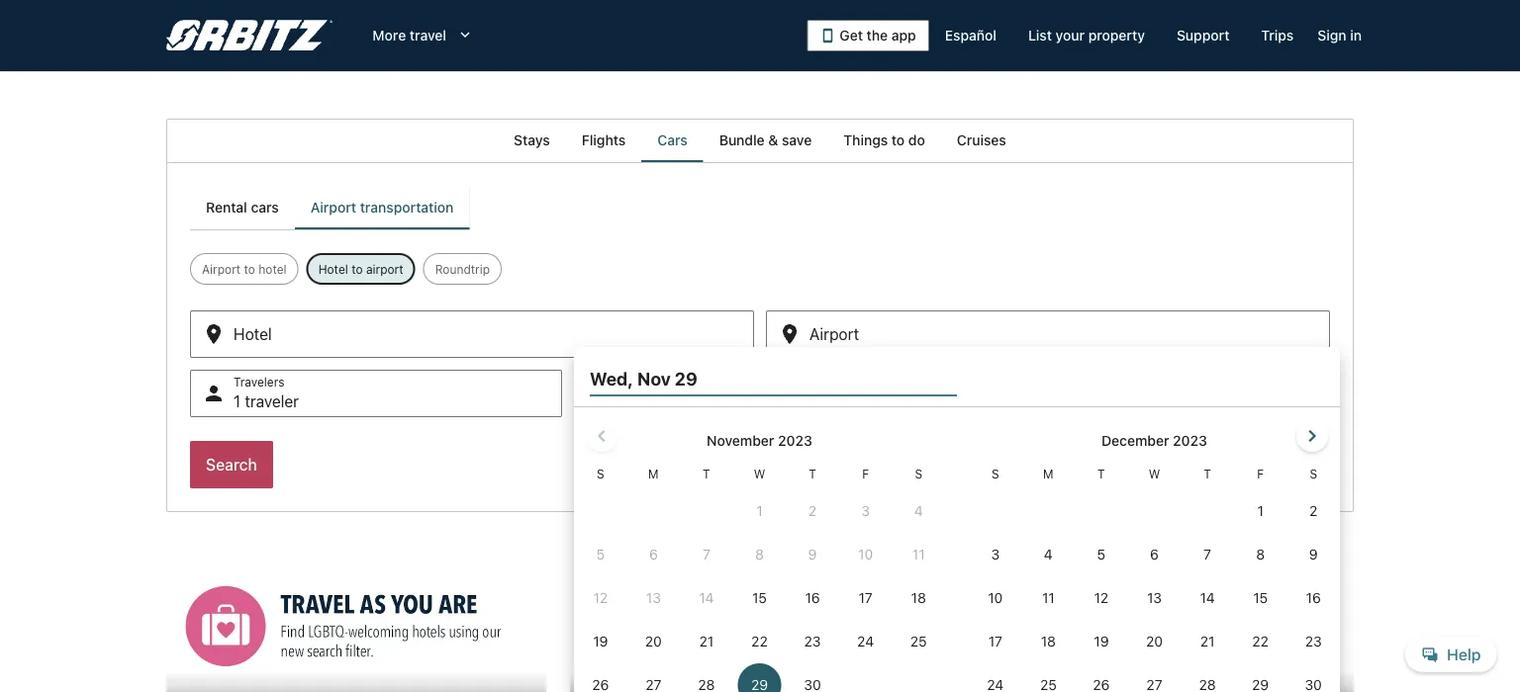 Task type: locate. For each thing, give the bounding box(es) containing it.
november 2023
[[707, 433, 812, 449]]

0 horizontal spatial m
[[648, 467, 659, 481]]

travel
[[410, 27, 446, 44]]

2 m from the left
[[1043, 467, 1054, 481]]

1 t from the left
[[703, 467, 710, 481]]

0 horizontal spatial to
[[244, 262, 255, 276]]

2 t from the left
[[809, 467, 816, 481]]

2 s from the left
[[915, 467, 923, 481]]

airport transportation
[[311, 199, 454, 216]]

tab list containing rental cars
[[190, 186, 470, 230]]

0 horizontal spatial w
[[754, 467, 765, 481]]

things to do link
[[828, 119, 941, 162]]

29 right wed,
[[675, 368, 698, 390]]

flights link
[[566, 119, 642, 162]]

rental cars
[[206, 199, 279, 216]]

w for december
[[1149, 467, 1160, 481]]

1 horizontal spatial 29
[[675, 368, 698, 390]]

1 vertical spatial 29
[[650, 392, 669, 411]]

1 horizontal spatial airport
[[311, 199, 356, 216]]

1 horizontal spatial opens in a new window image
[[973, 561, 991, 578]]

29
[[675, 368, 698, 390], [650, 392, 669, 411]]

1 s from the left
[[597, 467, 604, 481]]

0 horizontal spatial airport
[[202, 262, 241, 276]]

1 horizontal spatial to
[[352, 262, 363, 276]]

to
[[892, 132, 905, 148], [244, 262, 255, 276], [352, 262, 363, 276]]

tab list for airport to hotel
[[166, 119, 1354, 162]]

sign
[[1318, 27, 1347, 44]]

0 horizontal spatial opens in a new window image
[[569, 561, 587, 578]]

tab list containing stays
[[166, 119, 1354, 162]]

0 horizontal spatial 2023
[[778, 433, 812, 449]]

m for november 2023
[[648, 467, 659, 481]]

rental
[[206, 199, 247, 216]]

nov
[[638, 368, 671, 390], [618, 392, 646, 411]]

0 horizontal spatial 29
[[650, 392, 669, 411]]

1 m from the left
[[648, 467, 659, 481]]

0 vertical spatial airport
[[311, 199, 356, 216]]

2 horizontal spatial to
[[892, 132, 905, 148]]

1 horizontal spatial f
[[1257, 467, 1264, 481]]

download the app button image
[[820, 28, 836, 44]]

airport for airport to hotel
[[202, 262, 241, 276]]

1 horizontal spatial m
[[1043, 467, 1054, 481]]

t down december 2023
[[1204, 467, 1211, 481]]

cars
[[251, 199, 279, 216]]

nov 29 button
[[574, 370, 946, 418]]

support link
[[1161, 18, 1246, 53]]

to left hotel
[[244, 262, 255, 276]]

2023
[[778, 433, 812, 449], [1173, 433, 1208, 449]]

in
[[1350, 27, 1362, 44]]

to left do
[[892, 132, 905, 148]]

2023 right 'december'
[[1173, 433, 1208, 449]]

wed, nov 29 button
[[590, 361, 957, 397]]

1 opens in a new window image from the left
[[569, 561, 587, 578]]

t
[[703, 467, 710, 481], [809, 467, 816, 481], [1098, 467, 1105, 481], [1204, 467, 1211, 481]]

1 horizontal spatial w
[[1149, 467, 1160, 481]]

cruises link
[[941, 119, 1022, 162]]

airport up hotel
[[311, 199, 356, 216]]

previous month image
[[590, 425, 614, 448]]

airport
[[366, 262, 403, 276]]

next month image
[[1301, 425, 1324, 448]]

1 w from the left
[[754, 467, 765, 481]]

m
[[648, 467, 659, 481], [1043, 467, 1054, 481]]

2023 for november 2023
[[778, 433, 812, 449]]

0 vertical spatial tab list
[[166, 119, 1354, 162]]

español
[[945, 27, 997, 44]]

t down november
[[703, 467, 710, 481]]

2023 for december 2023
[[1173, 433, 1208, 449]]

list your property link
[[1013, 18, 1161, 53]]

t down november 2023
[[809, 467, 816, 481]]

to right hotel
[[352, 262, 363, 276]]

1 2023 from the left
[[778, 433, 812, 449]]

2023 right november
[[778, 433, 812, 449]]

nov down wed, nov 29 at the bottom left
[[618, 392, 646, 411]]

airport for airport transportation
[[311, 199, 356, 216]]

to inside tab list
[[892, 132, 905, 148]]

things to do
[[844, 132, 925, 148]]

español button
[[929, 18, 1013, 53]]

0 horizontal spatial f
[[862, 467, 869, 481]]

w down november 2023
[[754, 467, 765, 481]]

w
[[754, 467, 765, 481], [1149, 467, 1160, 481]]

0 vertical spatial 29
[[675, 368, 698, 390]]

airport left hotel
[[202, 262, 241, 276]]

1 vertical spatial tab list
[[190, 186, 470, 230]]

f
[[862, 467, 869, 481], [1257, 467, 1264, 481]]

to for things
[[892, 132, 905, 148]]

the
[[867, 27, 888, 44]]

29 down wed, nov 29 at the bottom left
[[650, 392, 669, 411]]

property
[[1089, 27, 1145, 44]]

1 horizontal spatial 2023
[[1173, 433, 1208, 449]]

cruises
[[957, 132, 1006, 148]]

1 vertical spatial airport
[[202, 262, 241, 276]]

tab list for hotel to airport
[[190, 186, 470, 230]]

opens in a new window image
[[569, 561, 587, 578], [973, 561, 991, 578]]

2 f from the left
[[1257, 467, 1264, 481]]

t down 'december'
[[1098, 467, 1105, 481]]

s
[[597, 467, 604, 481], [915, 467, 923, 481], [992, 467, 999, 481], [1310, 467, 1318, 481]]

flights
[[582, 132, 626, 148]]

2 w from the left
[[1149, 467, 1160, 481]]

2 2023 from the left
[[1173, 433, 1208, 449]]

tab list
[[166, 119, 1354, 162], [190, 186, 470, 230]]

&
[[768, 132, 778, 148]]

w down december 2023
[[1149, 467, 1160, 481]]

your
[[1056, 27, 1085, 44]]

2 opens in a new window image from the left
[[973, 561, 991, 578]]

to for hotel
[[352, 262, 363, 276]]

airport
[[311, 199, 356, 216], [202, 262, 241, 276]]

get the app link
[[807, 20, 929, 51]]

sign in button
[[1310, 18, 1370, 53]]

bundle
[[719, 132, 765, 148]]

1 f from the left
[[862, 467, 869, 481]]

cars link
[[642, 119, 704, 162]]

nov up nov 29
[[638, 368, 671, 390]]

to for airport
[[244, 262, 255, 276]]

more travel
[[373, 27, 446, 44]]



Task type: describe. For each thing, give the bounding box(es) containing it.
w for november
[[754, 467, 765, 481]]

bundle & save
[[719, 132, 812, 148]]

nov 29
[[618, 392, 669, 411]]

1
[[234, 392, 241, 411]]

1 traveler button
[[190, 370, 562, 418]]

list
[[1028, 27, 1052, 44]]

wed, nov 29
[[590, 368, 698, 390]]

more
[[373, 27, 406, 44]]

f for december 2023
[[1257, 467, 1264, 481]]

m for december 2023
[[1043, 467, 1054, 481]]

airport to hotel
[[202, 262, 287, 276]]

sign in
[[1318, 27, 1362, 44]]

traveler
[[245, 392, 299, 411]]

things
[[844, 132, 888, 148]]

4 t from the left
[[1204, 467, 1211, 481]]

0 vertical spatial nov
[[638, 368, 671, 390]]

1 vertical spatial nov
[[618, 392, 646, 411]]

december 2023
[[1102, 433, 1208, 449]]

orbitz logo image
[[166, 20, 333, 51]]

3 s from the left
[[992, 467, 999, 481]]

1 traveler
[[234, 392, 299, 411]]

29 inside wed, nov 29 button
[[675, 368, 698, 390]]

get the app
[[840, 27, 916, 44]]

wed,
[[590, 368, 633, 390]]

3 t from the left
[[1098, 467, 1105, 481]]

wed, nov 29 main content
[[0, 119, 1520, 693]]

f for november 2023
[[862, 467, 869, 481]]

hotel
[[259, 262, 287, 276]]

do
[[909, 132, 925, 148]]

hotel
[[318, 262, 348, 276]]

more travel button
[[357, 18, 490, 53]]

november
[[707, 433, 774, 449]]

cars
[[658, 132, 688, 148]]

transportation
[[360, 199, 454, 216]]

trips
[[1261, 27, 1294, 44]]

get
[[840, 27, 863, 44]]

save
[[782, 132, 812, 148]]

list your property
[[1028, 27, 1145, 44]]

search
[[206, 456, 257, 475]]

roundtrip
[[435, 262, 490, 276]]

4 s from the left
[[1310, 467, 1318, 481]]

stays
[[514, 132, 550, 148]]

trips link
[[1246, 18, 1310, 53]]

hotel to airport
[[318, 262, 403, 276]]

search button
[[190, 441, 273, 489]]

app
[[892, 27, 916, 44]]

december
[[1102, 433, 1169, 449]]

bundle & save link
[[704, 119, 828, 162]]

airport transportation link
[[295, 186, 470, 230]]

29 inside nov 29 button
[[650, 392, 669, 411]]

rental cars link
[[190, 186, 295, 230]]

support
[[1177, 27, 1230, 44]]

stays link
[[498, 119, 566, 162]]



Task type: vqa. For each thing, say whether or not it's contained in the screenshot.
second Opens in a new window icon
yes



